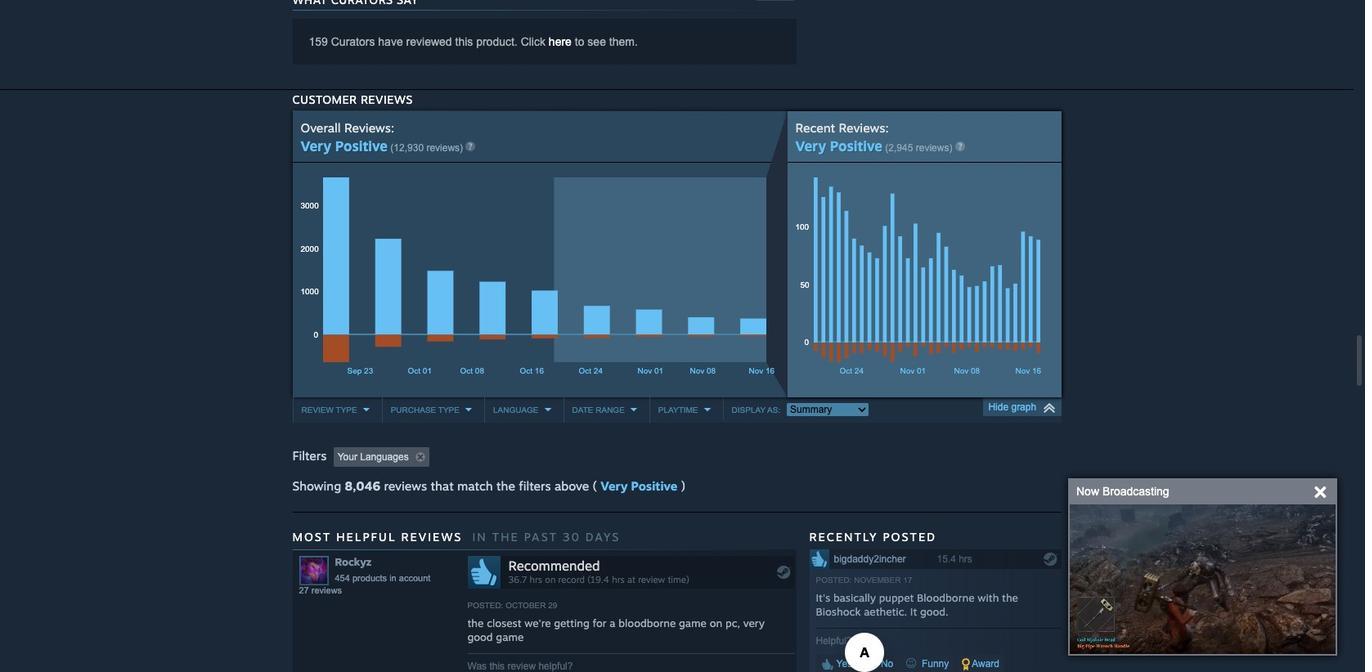 Task type: describe. For each thing, give the bounding box(es) containing it.
review inside recommended 36.7 hrs on record            (19.4 hrs at review time)
[[638, 574, 665, 586]]

3000
[[301, 201, 319, 210]]

posted: for basically
[[816, 576, 852, 585]]

(12,930
[[391, 142, 424, 154]]

purchase
[[391, 406, 436, 415]]

at
[[628, 574, 636, 586]]

1 vertical spatial review
[[508, 661, 536, 672]]

1 horizontal spatial positive
[[631, 478, 678, 494]]

the inside posted: november 17 it's basically puppet bloodborne with the bioshock aethetic. it good.
[[1002, 591, 1019, 604]]

reviews
[[401, 530, 463, 544]]

no
[[878, 658, 894, 670]]

bigdaddy2incher
[[834, 554, 906, 565]]

0 for recent
[[805, 338, 809, 347]]

01 for overall reviews:
[[423, 366, 432, 375]]

pc,
[[726, 617, 741, 630]]

helpful?
[[539, 661, 573, 672]]

reviews) for overall reviews:
[[427, 142, 463, 154]]

award link
[[957, 655, 1005, 673]]

0 vertical spatial reviews
[[361, 92, 413, 106]]

review type
[[302, 406, 357, 415]]

in
[[473, 530, 488, 544]]

showing 8,046 reviews that match the filters above ( very positive )
[[293, 478, 686, 494]]

closest
[[487, 617, 522, 630]]

1 24 from the left
[[594, 366, 603, 375]]

bioshock
[[816, 605, 861, 618]]

products
[[353, 573, 387, 583]]

1 nov 16 from the left
[[749, 366, 775, 375]]

funny link
[[901, 655, 954, 673]]

1 vertical spatial reviews
[[384, 478, 427, 494]]

01 for recent reviews:
[[917, 366, 926, 375]]

was this review helpful?
[[468, 661, 573, 672]]

recently
[[810, 530, 878, 544]]

filters
[[293, 448, 327, 464]]

2 16 from the left
[[766, 366, 775, 375]]

purchase type
[[391, 406, 460, 415]]

october
[[506, 601, 546, 610]]

have
[[378, 35, 403, 48]]

30
[[563, 530, 581, 544]]

with
[[978, 591, 999, 604]]

now
[[1077, 485, 1100, 498]]

hide
[[989, 402, 1009, 413]]

getting
[[554, 617, 590, 630]]

15.4
[[937, 554, 956, 565]]

50
[[801, 280, 810, 289]]

in
[[390, 573, 397, 583]]

0 vertical spatial game
[[679, 617, 707, 630]]

8,046
[[345, 478, 381, 494]]

17
[[903, 576, 913, 585]]

type for purchase type
[[438, 406, 460, 415]]

most helpful reviews in the past 30 days
[[293, 530, 620, 544]]

your
[[338, 451, 357, 463]]

0 for overall
[[314, 330, 318, 339]]

16 for recent reviews:
[[1033, 366, 1042, 375]]

basically
[[834, 591, 876, 604]]

a
[[610, 617, 616, 630]]

1 nov from the left
[[638, 366, 652, 375]]

record
[[559, 574, 585, 586]]

award
[[970, 658, 1000, 670]]

positive for recent
[[830, 137, 883, 154]]

3 nov from the left
[[749, 366, 764, 375]]

on inside posted: october 29 the closest we're getting for a bloodborne game on pc, very good game
[[710, 617, 723, 630]]

27
[[299, 586, 309, 595]]

2 01 from the left
[[655, 366, 664, 375]]

time)
[[668, 574, 690, 586]]

customer reviews
[[293, 92, 413, 106]]

bloodborne
[[619, 617, 676, 630]]

bloodborne
[[917, 591, 975, 604]]

the inside posted: october 29 the closest we're getting for a bloodborne game on pc, very good game
[[468, 617, 484, 630]]

(19.4
[[588, 574, 610, 586]]

2 24 from the left
[[855, 366, 864, 375]]

date range
[[572, 406, 625, 415]]

hide graph
[[989, 402, 1037, 413]]

454 products in account link
[[335, 573, 431, 583]]

159 curators have reviewed this product. click here to see them.
[[309, 35, 638, 48]]

yes link
[[816, 655, 858, 673]]

recent
[[796, 120, 836, 136]]

it's
[[816, 591, 831, 604]]

good
[[468, 631, 493, 644]]

oct 16
[[520, 366, 544, 375]]

reviews: for overall reviews:
[[344, 120, 394, 136]]

454
[[335, 573, 350, 583]]

now broadcasting
[[1077, 485, 1170, 498]]

1 oct from the left
[[408, 366, 421, 375]]

reviews inside the rockyz 454 products in account 27 reviews
[[312, 586, 342, 595]]

helpful?
[[816, 636, 852, 647]]

your languages
[[338, 451, 409, 463]]

1 nov 08 from the left
[[690, 366, 716, 375]]

showing
[[293, 478, 341, 494]]

posted: for closest
[[468, 601, 504, 610]]

2 nov 08 from the left
[[954, 366, 980, 375]]

posted: november 17 it's basically puppet bloodborne with the bioshock aethetic. it good.
[[816, 576, 1019, 618]]

the left filters
[[497, 478, 515, 494]]

overall
[[301, 120, 341, 136]]

overall reviews: very positive (12,930 reviews)
[[301, 120, 463, 154]]

5 oct from the left
[[840, 366, 853, 375]]

helpful
[[336, 530, 396, 544]]

was
[[468, 661, 487, 672]]

past
[[524, 530, 558, 544]]

curators
[[331, 35, 375, 48]]

3 oct from the left
[[520, 366, 533, 375]]

here
[[549, 35, 572, 48]]

filters
[[519, 478, 551, 494]]

above
[[555, 478, 589, 494]]

oct 08
[[460, 366, 484, 375]]

now broadcasting link
[[1077, 484, 1170, 500]]

2 horizontal spatial hrs
[[959, 554, 973, 565]]

recommended 36.7 hrs on record            (19.4 hrs at review time)
[[509, 558, 690, 586]]

as:
[[768, 406, 781, 415]]

them.
[[609, 35, 638, 48]]

2 nov 16 from the left
[[1016, 366, 1042, 375]]

account
[[399, 573, 431, 583]]



Task type: locate. For each thing, give the bounding box(es) containing it.
08
[[475, 366, 484, 375], [707, 366, 716, 375], [971, 366, 980, 375]]

positive left (2,945
[[830, 137, 883, 154]]

5 nov from the left
[[954, 366, 969, 375]]

0 down 1000
[[314, 330, 318, 339]]

very inside the overall reviews: very positive (12,930 reviews)
[[301, 137, 332, 154]]

this right was
[[490, 661, 505, 672]]

nov 16 up display as:
[[749, 366, 775, 375]]

reviews down 454
[[312, 586, 342, 595]]

1 horizontal spatial hrs
[[612, 574, 625, 586]]

game left pc,
[[679, 617, 707, 630]]

2 horizontal spatial 08
[[971, 366, 980, 375]]

that
[[431, 478, 454, 494]]

oct
[[408, 366, 421, 375], [460, 366, 473, 375], [520, 366, 533, 375], [579, 366, 592, 375], [840, 366, 853, 375]]

reviews: up (2,945
[[839, 120, 889, 136]]

funny
[[919, 658, 949, 670]]

0 horizontal spatial very
[[301, 137, 332, 154]]

posted: october 29 the closest we're getting for a bloodborne game on pc, very good game
[[468, 601, 765, 644]]

0 horizontal spatial this
[[455, 35, 473, 48]]

reviews
[[361, 92, 413, 106], [384, 478, 427, 494], [312, 586, 342, 595]]

1 horizontal spatial very
[[601, 478, 628, 494]]

1 horizontal spatial reviews:
[[839, 120, 889, 136]]

very for overall
[[301, 137, 332, 154]]

0 vertical spatial on
[[545, 574, 556, 586]]

posted: up the closest
[[468, 601, 504, 610]]

01
[[423, 366, 432, 375], [655, 366, 664, 375], [917, 366, 926, 375]]

on left record
[[545, 574, 556, 586]]

1 horizontal spatial nov 08
[[954, 366, 980, 375]]

reviewed
[[406, 35, 452, 48]]

reviews) for recent reviews:
[[916, 142, 953, 154]]

2 nov from the left
[[690, 366, 705, 375]]

2 reviews: from the left
[[839, 120, 889, 136]]

1 01 from the left
[[423, 366, 432, 375]]

reviews: for recent reviews:
[[839, 120, 889, 136]]

positive down 'overall'
[[335, 137, 388, 154]]

very inside recent reviews: very positive (2,945 reviews)
[[796, 137, 827, 154]]

)
[[681, 478, 686, 494]]

3 01 from the left
[[917, 366, 926, 375]]

the right with at right
[[1002, 591, 1019, 604]]

rockyz 454 products in account 27 reviews
[[299, 555, 431, 595]]

1 horizontal spatial posted:
[[816, 576, 852, 585]]

reviews down languages
[[384, 478, 427, 494]]

08 for overall reviews:
[[475, 366, 484, 375]]

rockyz
[[335, 555, 372, 568]]

1000
[[301, 287, 319, 296]]

16 up as:
[[766, 366, 775, 375]]

29
[[548, 601, 558, 610]]

1 horizontal spatial nov 01
[[900, 366, 926, 375]]

0 horizontal spatial on
[[545, 574, 556, 586]]

1 horizontal spatial 16
[[766, 366, 775, 375]]

2 horizontal spatial 16
[[1033, 366, 1042, 375]]

review right at
[[638, 574, 665, 586]]

24
[[594, 366, 603, 375], [855, 366, 864, 375]]

recent reviews: very positive (2,945 reviews)
[[796, 120, 953, 154]]

reviews) right (2,945
[[916, 142, 953, 154]]

0 vertical spatial this
[[455, 35, 473, 48]]

16 for overall reviews:
[[535, 366, 544, 375]]

1 vertical spatial on
[[710, 617, 723, 630]]

1 horizontal spatial review
[[638, 574, 665, 586]]

08 for recent reviews:
[[971, 366, 980, 375]]

type for review type
[[336, 406, 357, 415]]

2 horizontal spatial 01
[[917, 366, 926, 375]]

oct 01
[[408, 366, 432, 375]]

0 horizontal spatial review
[[508, 661, 536, 672]]

posted
[[883, 530, 937, 544]]

3 16 from the left
[[1033, 366, 1042, 375]]

2 reviews) from the left
[[916, 142, 953, 154]]

very right (
[[601, 478, 628, 494]]

broadcasting
[[1103, 485, 1170, 498]]

for
[[593, 617, 607, 630]]

(
[[593, 478, 597, 494]]

yes
[[834, 658, 853, 670]]

no link
[[860, 655, 899, 673]]

reviews: inside the overall reviews: very positive (12,930 reviews)
[[344, 120, 394, 136]]

most
[[293, 530, 332, 544]]

the up 'good'
[[468, 617, 484, 630]]

0 horizontal spatial nov 01
[[638, 366, 664, 375]]

1 horizontal spatial reviews)
[[916, 142, 953, 154]]

0 horizontal spatial hrs
[[530, 574, 543, 586]]

reviews:
[[344, 120, 394, 136], [839, 120, 889, 136]]

0 down 50
[[805, 338, 809, 347]]

nov 08
[[690, 366, 716, 375], [954, 366, 980, 375]]

0 horizontal spatial reviews:
[[344, 120, 394, 136]]

6 nov from the left
[[1016, 366, 1030, 375]]

recommended
[[509, 558, 600, 574]]

0 horizontal spatial 16
[[535, 366, 544, 375]]

0 horizontal spatial posted:
[[468, 601, 504, 610]]

1 horizontal spatial nov 16
[[1016, 366, 1042, 375]]

2 type from the left
[[438, 406, 460, 415]]

0 vertical spatial posted:
[[816, 576, 852, 585]]

0 horizontal spatial type
[[336, 406, 357, 415]]

aethetic.
[[864, 605, 908, 618]]

2 vertical spatial reviews
[[312, 586, 342, 595]]

16 up language
[[535, 366, 544, 375]]

2 horizontal spatial positive
[[830, 137, 883, 154]]

15.4 hrs
[[937, 554, 973, 565]]

1 horizontal spatial 08
[[707, 366, 716, 375]]

0 horizontal spatial 24
[[594, 366, 603, 375]]

3 08 from the left
[[971, 366, 980, 375]]

1 horizontal spatial on
[[710, 617, 723, 630]]

1 horizontal spatial 0
[[805, 338, 809, 347]]

review left "helpful?"
[[508, 661, 536, 672]]

type
[[336, 406, 357, 415], [438, 406, 460, 415]]

reviews: down the "customer reviews"
[[344, 120, 394, 136]]

game down the closest
[[496, 631, 524, 644]]

playtime
[[659, 406, 698, 415]]

27 reviews link
[[299, 586, 342, 595]]

2 08 from the left
[[707, 366, 716, 375]]

0 horizontal spatial nov 16
[[749, 366, 775, 375]]

1 nov 01 from the left
[[638, 366, 664, 375]]

1 horizontal spatial this
[[490, 661, 505, 672]]

1 oct 24 from the left
[[579, 366, 603, 375]]

language
[[493, 406, 539, 415]]

see
[[588, 35, 606, 48]]

0 horizontal spatial 08
[[475, 366, 484, 375]]

positive left )
[[631, 478, 678, 494]]

very down 'overall'
[[301, 137, 332, 154]]

positive inside recent reviews: very positive (2,945 reviews)
[[830, 137, 883, 154]]

sep 23
[[347, 366, 373, 375]]

1 horizontal spatial oct 24
[[840, 366, 864, 375]]

1 horizontal spatial type
[[438, 406, 460, 415]]

0 horizontal spatial positive
[[335, 137, 388, 154]]

recently posted
[[810, 530, 937, 544]]

nov 16
[[749, 366, 775, 375], [1016, 366, 1042, 375]]

4 oct from the left
[[579, 366, 592, 375]]

very for recent
[[796, 137, 827, 154]]

100
[[796, 222, 809, 231]]

reviews) inside recent reviews: very positive (2,945 reviews)
[[916, 142, 953, 154]]

the right in
[[492, 530, 519, 544]]

2 horizontal spatial very
[[796, 137, 827, 154]]

1 horizontal spatial game
[[679, 617, 707, 630]]

positive for overall
[[335, 137, 388, 154]]

2 oct from the left
[[460, 366, 473, 375]]

nov 01
[[638, 366, 664, 375], [900, 366, 926, 375]]

0 horizontal spatial game
[[496, 631, 524, 644]]

positive inside the overall reviews: very positive (12,930 reviews)
[[335, 137, 388, 154]]

on inside recommended 36.7 hrs on record            (19.4 hrs at review time)
[[545, 574, 556, 586]]

1 08 from the left
[[475, 366, 484, 375]]

display as:
[[732, 406, 783, 415]]

0 horizontal spatial 0
[[314, 330, 318, 339]]

1 16 from the left
[[535, 366, 544, 375]]

customer
[[293, 92, 357, 106]]

reviews) right (12,930
[[427, 142, 463, 154]]

posted: inside posted: october 29 the closest we're getting for a bloodborne game on pc, very good game
[[468, 601, 504, 610]]

very down the recent
[[796, 137, 827, 154]]

display
[[732, 406, 766, 415]]

reviews up the overall reviews: very positive (12,930 reviews)
[[361, 92, 413, 106]]

2000
[[301, 244, 319, 253]]

puppet
[[879, 591, 914, 604]]

type right purchase
[[438, 406, 460, 415]]

the
[[497, 478, 515, 494], [492, 530, 519, 544], [1002, 591, 1019, 604], [468, 617, 484, 630]]

1 type from the left
[[336, 406, 357, 415]]

posted: up it's
[[816, 576, 852, 585]]

0 horizontal spatial 01
[[423, 366, 432, 375]]

it
[[911, 605, 917, 618]]

hrs right 36.7
[[530, 574, 543, 586]]

2 nov 01 from the left
[[900, 366, 926, 375]]

1 vertical spatial posted:
[[468, 601, 504, 610]]

on left pc,
[[710, 617, 723, 630]]

reviews) inside the overall reviews: very positive (12,930 reviews)
[[427, 142, 463, 154]]

4 nov from the left
[[900, 366, 915, 375]]

on
[[545, 574, 556, 586], [710, 617, 723, 630]]

we're
[[525, 617, 551, 630]]

16
[[535, 366, 544, 375], [766, 366, 775, 375], [1033, 366, 1042, 375]]

hrs left at
[[612, 574, 625, 586]]

positive
[[335, 137, 388, 154], [830, 137, 883, 154], [631, 478, 678, 494]]

1 reviews: from the left
[[344, 120, 394, 136]]

sep
[[347, 366, 362, 375]]

review
[[638, 574, 665, 586], [508, 661, 536, 672]]

review
[[302, 406, 334, 415]]

product.
[[476, 35, 518, 48]]

posted:
[[816, 576, 852, 585], [468, 601, 504, 610]]

1 horizontal spatial 01
[[655, 366, 664, 375]]

nov 16 up graph
[[1016, 366, 1042, 375]]

hrs right 15.4
[[959, 554, 973, 565]]

1 vertical spatial this
[[490, 661, 505, 672]]

0 horizontal spatial oct 24
[[579, 366, 603, 375]]

1 horizontal spatial 24
[[855, 366, 864, 375]]

0 horizontal spatial reviews)
[[427, 142, 463, 154]]

good.
[[921, 605, 949, 618]]

click
[[521, 35, 546, 48]]

very
[[301, 137, 332, 154], [796, 137, 827, 154], [601, 478, 628, 494]]

type right the review
[[336, 406, 357, 415]]

date
[[572, 406, 594, 415]]

0 horizontal spatial nov 08
[[690, 366, 716, 375]]

16 up graph
[[1033, 366, 1042, 375]]

reviews)
[[427, 142, 463, 154], [916, 142, 953, 154]]

2 oct 24 from the left
[[840, 366, 864, 375]]

1 vertical spatial game
[[496, 631, 524, 644]]

match
[[457, 478, 493, 494]]

reviews: inside recent reviews: very positive (2,945 reviews)
[[839, 120, 889, 136]]

this left product.
[[455, 35, 473, 48]]

0 vertical spatial review
[[638, 574, 665, 586]]

here link
[[549, 35, 572, 48]]

1 reviews) from the left
[[427, 142, 463, 154]]

0
[[314, 330, 318, 339], [805, 338, 809, 347]]

posted: inside posted: november 17 it's basically puppet bloodborne with the bioshock aethetic. it good.
[[816, 576, 852, 585]]



Task type: vqa. For each thing, say whether or not it's contained in the screenshot.
More to the left
no



